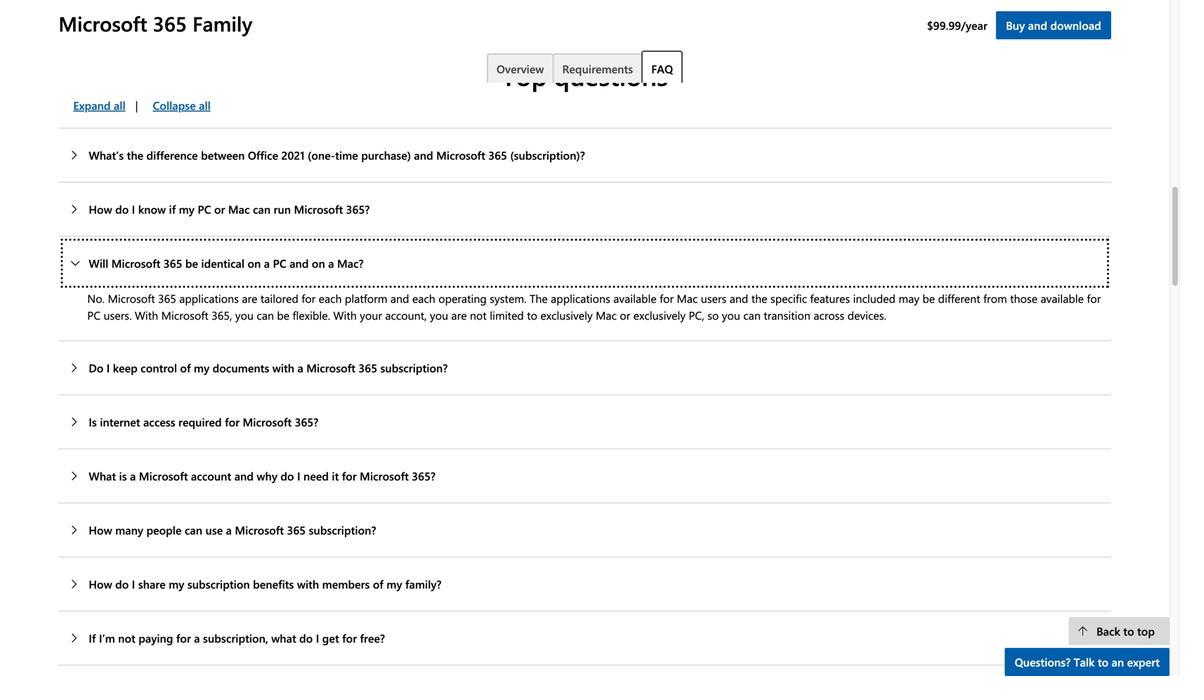 Task type: describe. For each thing, give the bounding box(es) containing it.
know
[[138, 202, 166, 217]]

365 inside how many people can use a microsoft 365 subscription? 'dropdown button'
[[287, 523, 306, 538]]

run
[[274, 202, 291, 217]]

group containing expand all
[[59, 91, 221, 119]]

can down tailored
[[257, 308, 274, 323]]

subscription? inside dropdown button
[[381, 361, 448, 376]]

(subscription)?
[[511, 148, 585, 163]]

back to top link
[[1069, 618, 1170, 646]]

mac?
[[337, 256, 364, 271]]

1 you from the left
[[235, 308, 254, 323]]

for right required on the left
[[225, 415, 240, 430]]

top
[[1138, 624, 1156, 639]]

use
[[206, 523, 223, 538]]

documents
[[213, 361, 269, 376]]

identical
[[201, 256, 245, 271]]

subscription,
[[203, 631, 268, 646]]

expand all
[[73, 98, 126, 113]]

faq
[[652, 61, 673, 76]]

requirements link
[[553, 53, 643, 83]]

how do i share my subscription benefits with members of my family? button
[[59, 558, 1112, 612]]

365 left family
[[153, 9, 187, 37]]

i left share
[[132, 577, 135, 592]]

office
[[248, 148, 278, 163]]

a right is
[[130, 469, 136, 484]]

2 you from the left
[[430, 308, 449, 323]]

with for a
[[273, 361, 295, 376]]

not inside the if i'm not paying for a subscription, what do i get for free? dropdown button
[[118, 631, 136, 646]]

what
[[89, 469, 116, 484]]

it
[[332, 469, 339, 484]]

overview link
[[487, 53, 554, 83]]

i left know
[[132, 202, 135, 217]]

flexible.
[[293, 308, 330, 323]]

365 inside no. microsoft 365 applications are tailored for each platform and each operating system. the applications available for mac users and the specific features included may be different from those available for pc users. with microsoft 365, you can be flexible. with your account, you are not limited to exclusively mac or exclusively pc, so you can transition across devices.
[[158, 291, 176, 306]]

$99.99/year
[[928, 18, 988, 33]]

if
[[169, 202, 176, 217]]

3 you from the left
[[722, 308, 741, 323]]

2 vertical spatial mac
[[596, 308, 617, 323]]

overview
[[497, 61, 544, 76]]

may
[[899, 291, 920, 306]]

the inside dropdown button
[[127, 148, 143, 163]]

and up tailored
[[290, 256, 309, 271]]

download
[[1051, 18, 1102, 33]]

is
[[89, 415, 97, 430]]

or inside dropdown button
[[214, 202, 225, 217]]

will microsoft 365 be identical on a pc and on a mac? button
[[59, 237, 1112, 290]]

2 available from the left
[[1041, 291, 1085, 306]]

for up flexible.
[[302, 291, 316, 306]]

how many people can use a microsoft 365 subscription? button
[[59, 504, 1112, 557]]

my inside how do i know if my pc or mac can run microsoft 365? dropdown button
[[179, 202, 195, 217]]

2 each from the left
[[412, 291, 436, 306]]

talk
[[1074, 655, 1095, 670]]

collapse
[[153, 98, 196, 113]]

can inside 'dropdown button'
[[185, 523, 202, 538]]

share
[[138, 577, 166, 592]]

for right get
[[342, 631, 357, 646]]

collapse all button
[[138, 91, 221, 119]]

no.
[[87, 291, 105, 306]]

account,
[[385, 308, 427, 323]]

account
[[191, 469, 231, 484]]

across
[[814, 308, 845, 323]]

questions? talk to an expert
[[1015, 655, 1160, 670]]

will
[[89, 256, 108, 271]]

what's the difference between office 2021 (one-time purchase) and microsoft 365 (subscription)?
[[89, 148, 585, 163]]

i'm
[[99, 631, 115, 646]]

if i'm not paying for a subscription, what do i get for free? button
[[59, 612, 1112, 666]]

do inside the if i'm not paying for a subscription, what do i get for free? dropdown button
[[300, 631, 313, 646]]

subscription? inside 'dropdown button'
[[309, 523, 376, 538]]

questions?
[[1015, 655, 1071, 670]]

to inside no. microsoft 365 applications are tailored for each platform and each operating system. the applications available for mac users and the specific features included may be different from those available for pc users. with microsoft 365, you can be flexible. with your account, you are not limited to exclusively mac or exclusively pc, so you can transition across devices.
[[527, 308, 538, 323]]

between
[[201, 148, 245, 163]]

|
[[135, 98, 138, 113]]

1 horizontal spatial pc
[[198, 202, 211, 217]]

why
[[257, 469, 278, 484]]

2 horizontal spatial mac
[[677, 291, 698, 306]]

your
[[360, 308, 382, 323]]

(one-
[[308, 148, 335, 163]]

2 with from the left
[[334, 308, 357, 323]]

limited
[[490, 308, 524, 323]]

what's
[[89, 148, 124, 163]]

a left the subscription, in the bottom left of the page
[[194, 631, 200, 646]]

my left family?
[[387, 577, 402, 592]]

back
[[1097, 624, 1121, 639]]

can left transition
[[744, 308, 761, 323]]

users
[[701, 291, 727, 306]]

how do i share my subscription benefits with members of my family?
[[89, 577, 442, 592]]

time
[[335, 148, 358, 163]]

1 available from the left
[[614, 291, 657, 306]]

a up tailored
[[264, 256, 270, 271]]

no. microsoft 365 applications are tailored for each platform and each operating system. the applications available for mac users and the specific features included may be different from those available for pc users. with microsoft 365, you can be flexible. with your account, you are not limited to exclusively mac or exclusively pc, so you can transition across devices.
[[87, 291, 1102, 323]]

365 inside do i keep control of my documents with a microsoft 365 subscription? dropdown button
[[359, 361, 377, 376]]

required
[[179, 415, 222, 430]]

family?
[[406, 577, 442, 592]]

expert
[[1128, 655, 1160, 670]]

1 vertical spatial 365?
[[295, 415, 319, 430]]

2 exclusively from the left
[[634, 308, 686, 323]]

purchase)
[[361, 148, 411, 163]]

platform
[[345, 291, 388, 306]]

all for collapse all
[[199, 98, 211, 113]]

will microsoft 365 be identical on a pc and on a mac?
[[89, 256, 364, 271]]

what is a microsoft account and why do i need it for microsoft 365?
[[89, 469, 436, 484]]

tailored
[[261, 291, 299, 306]]

learn more about microsoft 365 family. tab list
[[59, 51, 1112, 84]]

requirements
[[563, 61, 633, 76]]

do inside what is a microsoft account and why do i need it for microsoft 365? dropdown button
[[281, 469, 294, 484]]

with for members
[[297, 577, 319, 592]]

from
[[984, 291, 1008, 306]]

how for how many people can use a microsoft 365 subscription?
[[89, 523, 112, 538]]

all for expand all
[[114, 98, 126, 113]]

keep
[[113, 361, 138, 376]]

2 on from the left
[[312, 256, 325, 271]]

1 applications from the left
[[179, 291, 239, 306]]

i left get
[[316, 631, 319, 646]]

so
[[708, 308, 719, 323]]

buy and download
[[1007, 18, 1102, 33]]



Task type: locate. For each thing, give the bounding box(es) containing it.
1 horizontal spatial on
[[312, 256, 325, 271]]

pc up tailored
[[273, 256, 287, 271]]

1 horizontal spatial to
[[1098, 655, 1109, 670]]

1 horizontal spatial are
[[452, 308, 467, 323]]

how for how do i share my subscription benefits with members of my family?
[[89, 577, 112, 592]]

1 horizontal spatial exclusively
[[634, 308, 686, 323]]

my right if at the top of the page
[[179, 202, 195, 217]]

2 vertical spatial to
[[1098, 655, 1109, 670]]

365?
[[346, 202, 370, 217], [295, 415, 319, 430], [412, 469, 436, 484]]

expand all button
[[59, 91, 135, 119]]

2 vertical spatial how
[[89, 577, 112, 592]]

1 all from the left
[[114, 98, 126, 113]]

exclusively
[[541, 308, 593, 323], [634, 308, 686, 323]]

1 vertical spatial are
[[452, 308, 467, 323]]

1 horizontal spatial all
[[199, 98, 211, 113]]

0 horizontal spatial each
[[319, 291, 342, 306]]

365 left identical
[[164, 256, 182, 271]]

is internet access required for microsoft 365? button
[[59, 396, 1112, 449]]

members
[[322, 577, 370, 592]]

1 vertical spatial pc
[[273, 256, 287, 271]]

0 horizontal spatial on
[[248, 256, 261, 271]]

subscription? down account,
[[381, 361, 448, 376]]

microsoft 365 family
[[59, 9, 252, 37]]

i left need
[[297, 469, 301, 484]]

1 horizontal spatial subscription?
[[381, 361, 448, 376]]

control
[[141, 361, 177, 376]]

do inside how do i share my subscription benefits with members of my family? dropdown button
[[115, 577, 129, 592]]

0 horizontal spatial the
[[127, 148, 143, 163]]

applications down will microsoft 365 be identical on a pc and on a mac? dropdown button
[[551, 291, 611, 306]]

1 exclusively from the left
[[541, 308, 593, 323]]

mac up pc,
[[677, 291, 698, 306]]

the
[[530, 291, 548, 306]]

can inside dropdown button
[[253, 202, 271, 217]]

with left your on the left of page
[[334, 308, 357, 323]]

do right what
[[300, 631, 313, 646]]

the
[[127, 148, 143, 163], [752, 291, 768, 306]]

0 horizontal spatial with
[[135, 308, 158, 323]]

to
[[527, 308, 538, 323], [1124, 624, 1135, 639], [1098, 655, 1109, 670]]

i inside dropdown button
[[107, 361, 110, 376]]

my left documents
[[194, 361, 210, 376]]

0 vertical spatial are
[[242, 291, 258, 306]]

available right those
[[1041, 291, 1085, 306]]

365
[[153, 9, 187, 37], [489, 148, 507, 163], [164, 256, 182, 271], [158, 291, 176, 306], [359, 361, 377, 376], [287, 523, 306, 538]]

0 vertical spatial be
[[185, 256, 198, 271]]

to inside dropdown button
[[1098, 655, 1109, 670]]

on right identical
[[248, 256, 261, 271]]

and right users
[[730, 291, 749, 306]]

365 down will microsoft 365 be identical on a pc and on a mac?
[[158, 291, 176, 306]]

transition
[[764, 308, 811, 323]]

1 vertical spatial not
[[118, 631, 136, 646]]

free?
[[360, 631, 385, 646]]

with
[[273, 361, 295, 376], [297, 577, 319, 592]]

for right "it"
[[342, 469, 357, 484]]

0 vertical spatial subscription?
[[381, 361, 448, 376]]

365 inside will microsoft 365 be identical on a pc and on a mac? dropdown button
[[164, 256, 182, 271]]

2 horizontal spatial be
[[923, 291, 936, 306]]

you down operating
[[430, 308, 449, 323]]

1 on from the left
[[248, 256, 261, 271]]

do
[[115, 202, 129, 217], [281, 469, 294, 484], [115, 577, 129, 592], [300, 631, 313, 646]]

not right i'm
[[118, 631, 136, 646]]

microsoft inside 'dropdown button'
[[235, 523, 284, 538]]

1 vertical spatial with
[[297, 577, 319, 592]]

1 horizontal spatial be
[[277, 308, 290, 323]]

0 horizontal spatial to
[[527, 308, 538, 323]]

2021
[[282, 148, 305, 163]]

people
[[147, 523, 182, 538]]

of inside dropdown button
[[180, 361, 191, 376]]

1 horizontal spatial you
[[430, 308, 449, 323]]

and
[[1029, 18, 1048, 33], [414, 148, 433, 163], [290, 256, 309, 271], [391, 291, 409, 306], [730, 291, 749, 306], [235, 469, 254, 484]]

collapse all
[[153, 98, 211, 113]]

1 vertical spatial subscription?
[[309, 523, 376, 538]]

0 vertical spatial pc
[[198, 202, 211, 217]]

to left top
[[1124, 624, 1135, 639]]

subscription
[[188, 577, 250, 592]]

0 horizontal spatial mac
[[228, 202, 250, 217]]

different
[[939, 291, 981, 306]]

a inside 'dropdown button'
[[226, 523, 232, 538]]

on left mac? at top left
[[312, 256, 325, 271]]

all right collapse
[[199, 98, 211, 113]]

do i keep control of my documents with a microsoft 365 subscription?
[[89, 361, 448, 376]]

are down operating
[[452, 308, 467, 323]]

if
[[89, 631, 96, 646]]

with
[[135, 308, 158, 323], [334, 308, 357, 323]]

for left users
[[660, 291, 674, 306]]

exclusively left pc,
[[634, 308, 686, 323]]

1 horizontal spatial with
[[297, 577, 319, 592]]

of inside dropdown button
[[373, 577, 384, 592]]

can left "use"
[[185, 523, 202, 538]]

and up account,
[[391, 291, 409, 306]]

difference
[[147, 148, 198, 163]]

1 horizontal spatial of
[[373, 577, 384, 592]]

0 horizontal spatial all
[[114, 98, 126, 113]]

1 vertical spatial mac
[[677, 291, 698, 306]]

0 vertical spatial of
[[180, 361, 191, 376]]

1 each from the left
[[319, 291, 342, 306]]

to down "the"
[[527, 308, 538, 323]]

for right paying
[[176, 631, 191, 646]]

the inside no. microsoft 365 applications are tailored for each platform and each operating system. the applications available for mac users and the specific features included may be different from those available for pc users. with microsoft 365, you can be flexible. with your account, you are not limited to exclusively mac or exclusively pc, so you can transition across devices.
[[752, 291, 768, 306]]

users.
[[104, 308, 132, 323]]

365,
[[212, 308, 232, 323]]

not inside no. microsoft 365 applications are tailored for each platform and each operating system. the applications available for mac users and the specific features included may be different from those available for pc users. with microsoft 365, you can be flexible. with your account, you are not limited to exclusively mac or exclusively pc, so you can transition across devices.
[[470, 308, 487, 323]]

1 horizontal spatial or
[[620, 308, 631, 323]]

how left share
[[89, 577, 112, 592]]

be left identical
[[185, 256, 198, 271]]

top
[[502, 58, 547, 93]]

paying
[[139, 631, 173, 646]]

those
[[1011, 291, 1038, 306]]

2 horizontal spatial you
[[722, 308, 741, 323]]

a inside dropdown button
[[298, 361, 304, 376]]

1 horizontal spatial 365?
[[346, 202, 370, 217]]

are left tailored
[[242, 291, 258, 306]]

benefits
[[253, 577, 294, 592]]

2 all from the left
[[199, 98, 211, 113]]

1 horizontal spatial available
[[1041, 291, 1085, 306]]

mac left run
[[228, 202, 250, 217]]

1 vertical spatial of
[[373, 577, 384, 592]]

365 down your on the left of page
[[359, 361, 377, 376]]

with inside do i keep control of my documents with a microsoft 365 subscription? dropdown button
[[273, 361, 295, 376]]

my right share
[[169, 577, 184, 592]]

with inside how do i share my subscription benefits with members of my family? dropdown button
[[297, 577, 319, 592]]

0 horizontal spatial 365?
[[295, 415, 319, 430]]

0 vertical spatial 365?
[[346, 202, 370, 217]]

how do i know if my pc or mac can run microsoft 365? button
[[59, 183, 1112, 236]]

each
[[319, 291, 342, 306], [412, 291, 436, 306]]

subscription? up members
[[309, 523, 376, 538]]

0 horizontal spatial or
[[214, 202, 225, 217]]

devices.
[[848, 308, 887, 323]]

can left run
[[253, 202, 271, 217]]

and right buy
[[1029, 18, 1048, 33]]

1 vertical spatial the
[[752, 291, 768, 306]]

operating
[[439, 291, 487, 306]]

a right "use"
[[226, 523, 232, 538]]

i right do on the bottom left of page
[[107, 361, 110, 376]]

you right the so
[[722, 308, 741, 323]]

0 horizontal spatial exclusively
[[541, 308, 593, 323]]

are
[[242, 291, 258, 306], [452, 308, 467, 323]]

exclusively down "the"
[[541, 308, 593, 323]]

365 down need
[[287, 523, 306, 538]]

0 vertical spatial or
[[214, 202, 225, 217]]

to left an
[[1098, 655, 1109, 670]]

1 vertical spatial or
[[620, 308, 631, 323]]

1 horizontal spatial the
[[752, 291, 768, 306]]

pc
[[198, 202, 211, 217], [273, 256, 287, 271], [87, 308, 101, 323]]

2 vertical spatial 365?
[[412, 469, 436, 484]]

you
[[235, 308, 254, 323], [430, 308, 449, 323], [722, 308, 741, 323]]

questions? talk to an expert button
[[1006, 649, 1170, 677]]

for right those
[[1088, 291, 1102, 306]]

available down will microsoft 365 be identical on a pc and on a mac? dropdown button
[[614, 291, 657, 306]]

0 vertical spatial how
[[89, 202, 112, 217]]

subscription?
[[381, 361, 448, 376], [309, 523, 376, 538]]

1 horizontal spatial applications
[[551, 291, 611, 306]]

or inside no. microsoft 365 applications are tailored for each platform and each operating system. the applications available for mac users and the specific features included may be different from those available for pc users. with microsoft 365, you can be flexible. with your account, you are not limited to exclusively mac or exclusively pc, so you can transition across devices.
[[620, 308, 631, 323]]

or down will microsoft 365 be identical on a pc and on a mac? dropdown button
[[620, 308, 631, 323]]

how inside 'dropdown button'
[[89, 523, 112, 538]]

0 horizontal spatial with
[[273, 361, 295, 376]]

2 horizontal spatial pc
[[273, 256, 287, 271]]

the right what's
[[127, 148, 143, 163]]

be inside dropdown button
[[185, 256, 198, 271]]

0 horizontal spatial you
[[235, 308, 254, 323]]

mac inside dropdown button
[[228, 202, 250, 217]]

do right why
[[281, 469, 294, 484]]

1 vertical spatial be
[[923, 291, 936, 306]]

0 vertical spatial not
[[470, 308, 487, 323]]

and right purchase)
[[414, 148, 433, 163]]

mac
[[228, 202, 250, 217], [677, 291, 698, 306], [596, 308, 617, 323]]

0 horizontal spatial pc
[[87, 308, 101, 323]]

specific
[[771, 291, 808, 306]]

0 vertical spatial mac
[[228, 202, 250, 217]]

1 vertical spatial to
[[1124, 624, 1135, 639]]

365 left (subscription)?
[[489, 148, 507, 163]]

of right control in the left of the page
[[180, 361, 191, 376]]

what's the difference between office 2021 (one-time purchase) and microsoft 365 (subscription)? button
[[59, 129, 1112, 182]]

how do i know if my pc or mac can run microsoft 365?
[[89, 202, 370, 217]]

you right 365,
[[235, 308, 254, 323]]

an
[[1112, 655, 1125, 670]]

do left know
[[115, 202, 129, 217]]

0 horizontal spatial are
[[242, 291, 258, 306]]

microsoft
[[59, 9, 147, 37], [437, 148, 486, 163], [294, 202, 343, 217], [112, 256, 161, 271], [108, 291, 155, 306], [161, 308, 209, 323], [307, 361, 356, 376], [243, 415, 292, 430], [139, 469, 188, 484], [360, 469, 409, 484], [235, 523, 284, 538]]

2 horizontal spatial to
[[1124, 624, 1135, 639]]

a down flexible.
[[298, 361, 304, 376]]

mac down will microsoft 365 be identical on a pc and on a mac? dropdown button
[[596, 308, 617, 323]]

my inside do i keep control of my documents with a microsoft 365 subscription? dropdown button
[[194, 361, 210, 376]]

1 how from the top
[[89, 202, 112, 217]]

pc right if at the top of the page
[[198, 202, 211, 217]]

and left why
[[235, 469, 254, 484]]

each up account,
[[412, 291, 436, 306]]

included
[[854, 291, 896, 306]]

0 horizontal spatial available
[[614, 291, 657, 306]]

1 horizontal spatial not
[[470, 308, 487, 323]]

what
[[271, 631, 296, 646]]

2 applications from the left
[[551, 291, 611, 306]]

not
[[470, 308, 487, 323], [118, 631, 136, 646]]

system.
[[490, 291, 527, 306]]

of right members
[[373, 577, 384, 592]]

microsoft inside dropdown button
[[307, 361, 356, 376]]

365 inside what's the difference between office 2021 (one-time purchase) and microsoft 365 (subscription)? dropdown button
[[489, 148, 507, 163]]

need
[[304, 469, 329, 484]]

0 horizontal spatial be
[[185, 256, 198, 271]]

how left know
[[89, 202, 112, 217]]

0 horizontal spatial subscription?
[[309, 523, 376, 538]]

0 horizontal spatial not
[[118, 631, 136, 646]]

3 how from the top
[[89, 577, 112, 592]]

how left many
[[89, 523, 112, 538]]

faq link
[[642, 51, 683, 84]]

2 how from the top
[[89, 523, 112, 538]]

all inside button
[[114, 98, 126, 113]]

available
[[614, 291, 657, 306], [1041, 291, 1085, 306]]

be
[[185, 256, 198, 271], [923, 291, 936, 306], [277, 308, 290, 323]]

not down operating
[[470, 308, 487, 323]]

2 vertical spatial pc
[[87, 308, 101, 323]]

buy
[[1007, 18, 1026, 33]]

for
[[302, 291, 316, 306], [660, 291, 674, 306], [1088, 291, 1102, 306], [225, 415, 240, 430], [342, 469, 357, 484], [176, 631, 191, 646], [342, 631, 357, 646]]

0 horizontal spatial of
[[180, 361, 191, 376]]

1 horizontal spatial with
[[334, 308, 357, 323]]

pc down 'no.'
[[87, 308, 101, 323]]

be right may
[[923, 291, 936, 306]]

0 vertical spatial to
[[527, 308, 538, 323]]

or right if at the top of the page
[[214, 202, 225, 217]]

and inside button
[[1029, 18, 1048, 33]]

pc,
[[689, 308, 705, 323]]

top questions
[[502, 58, 668, 93]]

with right documents
[[273, 361, 295, 376]]

1 horizontal spatial each
[[412, 291, 436, 306]]

access
[[143, 415, 175, 430]]

pc inside no. microsoft 365 applications are tailored for each platform and each operating system. the applications available for mac users and the specific features included may be different from those available for pc users. with microsoft 365, you can be flexible. with your account, you are not limited to exclusively mac or exclusively pc, so you can transition across devices.
[[87, 308, 101, 323]]

all inside button
[[199, 98, 211, 113]]

a left mac? at top left
[[328, 256, 334, 271]]

with right 'users.'
[[135, 308, 158, 323]]

do left share
[[115, 577, 129, 592]]

questions
[[554, 58, 668, 93]]

how for how do i know if my pc or mac can run microsoft 365?
[[89, 202, 112, 217]]

internet
[[100, 415, 140, 430]]

family
[[193, 9, 252, 37]]

0 vertical spatial the
[[127, 148, 143, 163]]

1 horizontal spatial mac
[[596, 308, 617, 323]]

1 vertical spatial how
[[89, 523, 112, 538]]

2 horizontal spatial 365?
[[412, 469, 436, 484]]

2 vertical spatial be
[[277, 308, 290, 323]]

0 horizontal spatial applications
[[179, 291, 239, 306]]

0 vertical spatial with
[[273, 361, 295, 376]]

back to top
[[1097, 624, 1156, 639]]

do
[[89, 361, 104, 376]]

group
[[59, 91, 221, 119]]

applications up 365,
[[179, 291, 239, 306]]

do inside how do i know if my pc or mac can run microsoft 365? dropdown button
[[115, 202, 129, 217]]

with right benefits
[[297, 577, 319, 592]]

each up flexible.
[[319, 291, 342, 306]]

get
[[322, 631, 339, 646]]

the left specific
[[752, 291, 768, 306]]

buy and download button
[[997, 11, 1112, 39]]

all left | on the top of the page
[[114, 98, 126, 113]]

be down tailored
[[277, 308, 290, 323]]

1 with from the left
[[135, 308, 158, 323]]



Task type: vqa. For each thing, say whether or not it's contained in the screenshot.
365?
yes



